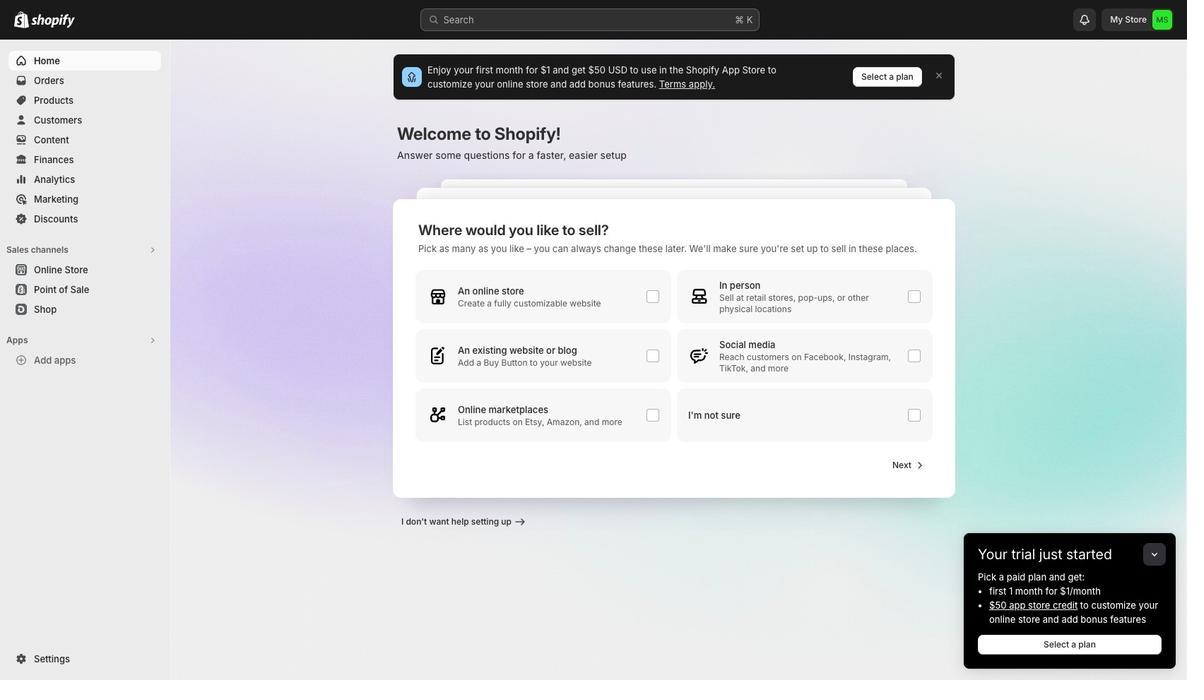 Task type: locate. For each thing, give the bounding box(es) containing it.
shopify image
[[14, 11, 29, 28], [31, 14, 75, 28]]

my store image
[[1153, 10, 1173, 30]]



Task type: vqa. For each thing, say whether or not it's contained in the screenshot.
Shopify image
yes



Task type: describe. For each thing, give the bounding box(es) containing it.
1 horizontal spatial shopify image
[[31, 14, 75, 28]]

0 horizontal spatial shopify image
[[14, 11, 29, 28]]



